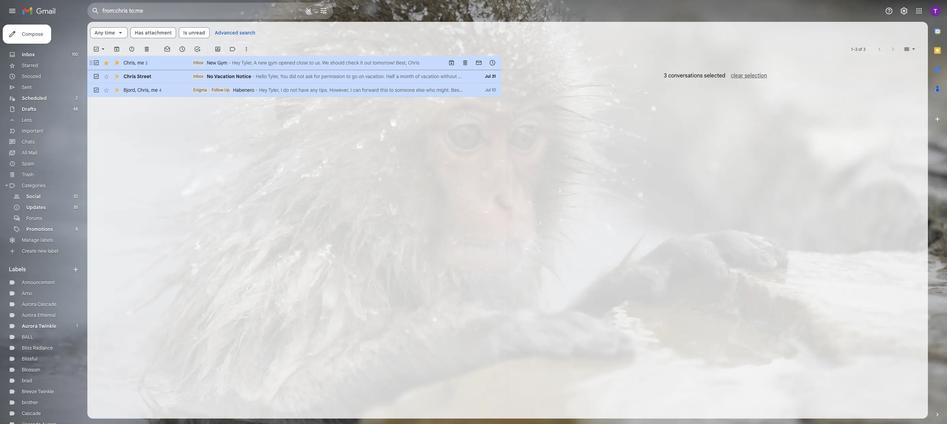 Task type: describe. For each thing, give the bounding box(es) containing it.
breeze twinkle
[[22, 389, 54, 395]]

to left us.
[[309, 60, 314, 66]]

clear
[[731, 72, 743, 79]]

sincerely,
[[603, 73, 624, 80]]

manage labels link
[[22, 237, 53, 243]]

advanced search button
[[212, 27, 258, 39]]

aurora cascade
[[22, 301, 56, 308]]

move to inbox image
[[214, 46, 221, 53]]

scheduled
[[22, 95, 47, 101]]

wed,
[[483, 87, 494, 93]]

notice
[[458, 73, 472, 80]]

is unread
[[183, 30, 205, 36]]

0 vertical spatial tyler,
[[241, 60, 253, 66]]

label
[[48, 248, 58, 254]]

2 horizontal spatial me
[[551, 73, 558, 80]]

main menu image
[[8, 7, 16, 15]]

get
[[525, 73, 532, 80]]

selected
[[704, 72, 726, 79]]

32
[[73, 194, 78, 199]]

2 inside labels navigation
[[76, 96, 78, 101]]

brother link
[[22, 400, 38, 406]]

important link
[[22, 128, 43, 134]]

labels heading
[[9, 266, 72, 273]]

vacation.
[[365, 73, 385, 80]]

chris street
[[124, 73, 151, 80]]

enigma
[[193, 87, 207, 93]]

0 horizontal spatial 3
[[664, 72, 667, 79]]

spam link
[[22, 161, 34, 167]]

promotions
[[26, 226, 53, 232]]

0 vertical spatial cascade
[[37, 301, 56, 308]]

search
[[240, 30, 255, 36]]

new
[[207, 60, 216, 66]]

1 vertical spatial of
[[415, 73, 420, 80]]

all mail link
[[22, 150, 37, 156]]

important
[[22, 128, 43, 134]]

chats
[[22, 139, 35, 145]]

jul 10
[[485, 87, 496, 93]]

2023
[[508, 87, 519, 93]]

back
[[534, 73, 544, 80]]

wrote:
[[637, 87, 651, 93]]

snoozed
[[22, 73, 41, 80]]

any
[[95, 30, 103, 36]]

might.
[[437, 87, 450, 93]]

on
[[476, 87, 482, 93]]

0 vertical spatial not
[[297, 73, 304, 80]]

up
[[224, 87, 230, 93]]

arno link
[[22, 291, 32, 297]]

0 vertical spatial me
[[137, 60, 144, 66]]

have
[[299, 87, 309, 93]]

jul left 5, at the top of the page
[[495, 87, 501, 93]]

radiance
[[33, 345, 53, 351]]

month
[[400, 73, 414, 80]]

forums link
[[26, 215, 42, 222]]

inbox link
[[22, 52, 35, 58]]

snooze image
[[179, 46, 186, 53]]

<blacklashes1000@gmail.com>
[[568, 87, 636, 93]]

promotions link
[[26, 226, 53, 232]]

2 vertical spatial -
[[256, 87, 258, 93]]

48
[[73, 107, 78, 112]]

follow
[[212, 87, 223, 93]]

chris up the inbox no vacation notice - hello tyler, you did not ask for permission to go on vacation. half a month  of vacation without notice is unacceptable. please get back to me as soon  as possible. sincerely, chris
[[408, 60, 420, 66]]

labels navigation
[[0, 22, 87, 424]]

advanced search
[[215, 30, 255, 36]]

2 horizontal spatial hey
[[652, 87, 661, 93]]

is unread button
[[179, 27, 209, 38]]

possible.
[[583, 73, 602, 80]]

2 i from the left
[[351, 87, 352, 93]]

trash link
[[22, 172, 34, 178]]

110
[[72, 52, 78, 57]]

1 for 1
[[76, 324, 78, 329]]

clear selection
[[731, 72, 767, 79]]

create new label link
[[22, 248, 58, 254]]

inbox for inbox no vacation notice - hello tyler, you did not ask for permission to go on vacation. half a month  of vacation without notice is unacceptable. please get back to me as soon  as possible. sincerely, chris
[[193, 74, 203, 79]]

aurora twinkle link
[[22, 323, 56, 329]]

2 vertical spatial tyler,
[[268, 87, 280, 93]]

cascade link
[[22, 411, 41, 417]]

row containing chris street
[[87, 70, 637, 83]]

bliss
[[22, 345, 32, 351]]

chris up the bjord
[[124, 73, 136, 80]]

0 horizontal spatial hey
[[232, 60, 240, 66]]

31
[[492, 74, 496, 79]]

1 vertical spatial not
[[290, 87, 297, 93]]

opened
[[279, 60, 295, 66]]

please
[[510, 73, 524, 80]]

advanced
[[215, 30, 238, 36]]

gmail image
[[22, 4, 59, 18]]

Search mail text field
[[102, 8, 300, 14]]

else
[[416, 87, 425, 93]]

5,
[[503, 87, 506, 93]]

chris down street
[[137, 87, 149, 93]]

breeze twinkle link
[[22, 389, 54, 395]]

1 for 1 – 3 of 3
[[851, 47, 853, 52]]

blissful link
[[22, 356, 37, 362]]

2 horizontal spatial 3
[[864, 47, 866, 52]]

1 vertical spatial tyler,
[[268, 73, 279, 80]]

black
[[555, 87, 567, 93]]

out
[[364, 60, 372, 66]]

a
[[254, 60, 257, 66]]

conversations
[[668, 72, 703, 79]]

permission
[[321, 73, 345, 80]]

chris left on
[[463, 87, 475, 93]]

bliss radiance link
[[22, 345, 53, 351]]

aurora twinkle
[[22, 323, 56, 329]]

habenero
[[233, 87, 254, 93]]

1 horizontal spatial 3
[[855, 47, 858, 52]]

on
[[359, 73, 364, 80]]

trash
[[22, 172, 34, 178]]

sent link
[[22, 84, 32, 90]]

main content containing 3 conversations selected
[[87, 22, 928, 419]]

announcement link
[[22, 280, 55, 286]]

inbox for inbox
[[22, 52, 35, 58]]

soon
[[565, 73, 576, 80]]

8
[[76, 227, 78, 232]]

jul for unacceptable.
[[485, 74, 491, 79]]

2 as from the left
[[577, 73, 582, 80]]

street
[[137, 73, 151, 80]]

aurora ethereal
[[22, 312, 56, 319]]

forward
[[362, 87, 379, 93]]

drafts link
[[22, 106, 36, 112]]



Task type: vqa. For each thing, say whether or not it's contained in the screenshot.
THE INBOX within the Inbox New Gym - Hey Tyler, A new gym opened close to us. We should check it out tomorrow!  Best, Chris
yes



Task type: locate. For each thing, give the bounding box(es) containing it.
inbox no vacation notice - hello tyler, you did not ask for permission to go on vacation. half a month  of vacation without notice is unacceptable. please get back to me as soon  as possible. sincerely, chris
[[193, 73, 637, 80]]

row down vacation.
[[87, 83, 674, 97]]

, left '4'
[[149, 87, 150, 93]]

advanced search options image
[[317, 4, 330, 17]]

0 vertical spatial best,
[[396, 60, 407, 66]]

1 horizontal spatial me
[[151, 87, 158, 93]]

best,
[[396, 60, 407, 66], [451, 87, 462, 93]]

1 horizontal spatial of
[[859, 47, 863, 52]]

updates link
[[26, 204, 46, 211]]

new inside labels navigation
[[38, 248, 47, 254]]

1 horizontal spatial i
[[351, 87, 352, 93]]

vacation
[[421, 73, 439, 80]]

close
[[297, 60, 308, 66]]

- right the habenero
[[256, 87, 258, 93]]

row up "did"
[[87, 56, 502, 70]]

it
[[360, 60, 363, 66]]

1 row from the top
[[87, 56, 502, 70]]

ethereal
[[38, 312, 56, 319]]

twinkle
[[39, 323, 56, 329], [38, 389, 54, 395]]

0 vertical spatial of
[[859, 47, 863, 52]]

notice
[[236, 73, 251, 80]]

,
[[135, 60, 136, 66], [135, 87, 136, 93], [149, 87, 150, 93]]

0 vertical spatial inbox
[[22, 52, 35, 58]]

unread
[[189, 30, 205, 36]]

10
[[492, 87, 496, 93]]

not right "did"
[[297, 73, 304, 80]]

cascade down brother 'link' on the left
[[22, 411, 41, 417]]

vacation
[[214, 73, 235, 80]]

1 horizontal spatial as
[[577, 73, 582, 80]]

jul left "31"
[[485, 74, 491, 79]]

of right "–"
[[859, 47, 863, 52]]

0 vertical spatial 2
[[145, 60, 148, 65]]

aurora for aurora ethereal
[[22, 312, 36, 319]]

1 vertical spatial me
[[551, 73, 558, 80]]

as left the soon
[[559, 73, 564, 80]]

0 vertical spatial twinkle
[[39, 323, 56, 329]]

delete image
[[143, 46, 150, 53]]

0 horizontal spatial me
[[137, 60, 144, 66]]

1 vertical spatial cascade
[[22, 411, 41, 417]]

aurora for aurora cascade
[[22, 301, 36, 308]]

2 up 48
[[76, 96, 78, 101]]

arno
[[22, 291, 32, 297]]

search mail image
[[89, 5, 102, 17]]

jul for 5,
[[485, 87, 491, 93]]

1 vertical spatial 2
[[76, 96, 78, 101]]

all mail
[[22, 150, 37, 156]]

, for chris
[[135, 60, 136, 66]]

archive image
[[113, 46, 120, 53]]

aurora down arno link
[[22, 301, 36, 308]]

1 vertical spatial twinkle
[[38, 389, 54, 395]]

row containing bjord
[[87, 83, 674, 97]]

tyler, left the a
[[241, 60, 253, 66]]

inbox left no
[[193, 74, 203, 79]]

support image
[[885, 7, 893, 15]]

–
[[853, 47, 855, 52]]

this
[[380, 87, 388, 93]]

1 vertical spatial new
[[38, 248, 47, 254]]

1 vertical spatial -
[[253, 73, 255, 80]]

None checkbox
[[93, 59, 100, 66], [93, 87, 100, 94], [93, 59, 100, 66], [93, 87, 100, 94]]

, for bjord
[[135, 87, 136, 93]]

me
[[137, 60, 144, 66], [551, 73, 558, 80], [151, 87, 158, 93]]

1 horizontal spatial 2
[[145, 60, 148, 65]]

1 vertical spatial inbox
[[193, 60, 203, 65]]

any time
[[95, 30, 115, 36]]

2 vertical spatial inbox
[[193, 74, 203, 79]]

1 horizontal spatial best,
[[451, 87, 462, 93]]

of right month
[[415, 73, 420, 80]]

cascade up ethereal
[[37, 301, 56, 308]]

1 vertical spatial best,
[[451, 87, 462, 93]]

chats link
[[22, 139, 35, 145]]

1 inside labels navigation
[[76, 324, 78, 329]]

new right the a
[[258, 60, 267, 66]]

1:06
[[525, 87, 534, 93]]

i left do
[[281, 87, 282, 93]]

aurora up ball on the left bottom of page
[[22, 323, 38, 329]]

jul
[[485, 74, 491, 79], [495, 87, 501, 93], [485, 87, 491, 93]]

someone
[[395, 87, 415, 93]]

tyler, left do
[[268, 87, 280, 93]]

bjord , chris , me 4
[[124, 87, 162, 93]]

2 vertical spatial me
[[151, 87, 158, 93]]

hey left chris,
[[652, 87, 661, 93]]

hey down hello
[[259, 87, 267, 93]]

me up chris street
[[137, 60, 144, 66]]

selection
[[745, 72, 767, 79]]

0 vertical spatial aurora
[[22, 301, 36, 308]]

1 aurora from the top
[[22, 301, 36, 308]]

new inside row
[[258, 60, 267, 66]]

not
[[297, 73, 304, 80], [290, 87, 297, 93]]

best, right might.
[[451, 87, 462, 93]]

- left hello
[[253, 73, 255, 80]]

inbox inside the inbox no vacation notice - hello tyler, you did not ask for permission to go on vacation. half a month  of vacation without notice is unacceptable. please get back to me as soon  as possible. sincerely, chris
[[193, 74, 203, 79]]

at
[[520, 87, 524, 93]]

1 horizontal spatial 1
[[851, 47, 853, 52]]

manage labels
[[22, 237, 53, 243]]

chris , me 2
[[124, 60, 148, 66]]

1 as from the left
[[559, 73, 564, 80]]

as right the soon
[[577, 73, 582, 80]]

create
[[22, 248, 36, 254]]

None search field
[[87, 3, 333, 19]]

no
[[207, 73, 213, 80]]

3 aurora from the top
[[22, 323, 38, 329]]

main content
[[87, 22, 928, 419]]

0 horizontal spatial as
[[559, 73, 564, 80]]

2 down delete icon
[[145, 60, 148, 65]]

more image
[[243, 46, 250, 53]]

blissful
[[22, 356, 37, 362]]

row
[[87, 56, 502, 70], [87, 70, 637, 83], [87, 83, 674, 97]]

twinkle right breeze
[[38, 389, 54, 395]]

me left '4'
[[151, 87, 158, 93]]

0 horizontal spatial new
[[38, 248, 47, 254]]

less
[[22, 117, 32, 123]]

blossom
[[22, 367, 40, 373]]

row containing chris
[[87, 56, 502, 70]]

1 vertical spatial aurora
[[22, 312, 36, 319]]

twinkle down ethereal
[[39, 323, 56, 329]]

0 horizontal spatial of
[[415, 73, 420, 80]]

aurora for aurora twinkle
[[22, 323, 38, 329]]

inbox inside inbox new gym - hey tyler, a new gym opened close to us. we should check it out tomorrow!  best, chris
[[193, 60, 203, 65]]

0 horizontal spatial -
[[229, 60, 231, 66]]

settings image
[[900, 7, 908, 15]]

2 aurora from the top
[[22, 312, 36, 319]]

i left can
[[351, 87, 352, 93]]

bliss radiance
[[22, 345, 53, 351]]

hey
[[232, 60, 240, 66], [259, 87, 267, 93], [652, 87, 661, 93]]

me up tyler
[[551, 73, 558, 80]]

, up chris street
[[135, 60, 136, 66]]

who
[[426, 87, 435, 93]]

less button
[[0, 115, 82, 126]]

labels
[[9, 266, 26, 273]]

-
[[229, 60, 231, 66], [253, 73, 255, 80], [256, 87, 258, 93]]

, down chris street
[[135, 87, 136, 93]]

tomorrow!
[[373, 60, 395, 66]]

to right back
[[545, 73, 550, 80]]

clear search image
[[302, 4, 315, 17]]

inbox inside labels navigation
[[22, 52, 35, 58]]

0 horizontal spatial 1
[[76, 324, 78, 329]]

did
[[289, 73, 296, 80]]

hey right "gym"
[[232, 60, 240, 66]]

mark as read image
[[164, 46, 171, 53]]

2 horizontal spatial -
[[256, 87, 258, 93]]

- right "gym"
[[229, 60, 231, 66]]

row down it
[[87, 70, 637, 83]]

0 horizontal spatial best,
[[396, 60, 407, 66]]

2
[[145, 60, 148, 65], [76, 96, 78, 101]]

2 row from the top
[[87, 70, 637, 83]]

1 vertical spatial 1
[[76, 324, 78, 329]]

report spam image
[[128, 46, 135, 53]]

0 horizontal spatial 2
[[76, 96, 78, 101]]

aurora ethereal link
[[22, 312, 56, 319]]

has
[[135, 30, 144, 36]]

social
[[26, 194, 40, 200]]

0 vertical spatial 1
[[851, 47, 853, 52]]

scheduled link
[[22, 95, 47, 101]]

inbox for inbox new gym - hey tyler, a new gym opened close to us. we should check it out tomorrow!  best, chris
[[193, 60, 203, 65]]

hello
[[256, 73, 267, 80]]

1 horizontal spatial hey
[[259, 87, 267, 93]]

1 – 3 of 3
[[851, 47, 866, 52]]

3 conversations selected
[[664, 72, 726, 79]]

labels image
[[229, 46, 236, 53]]

None checkbox
[[93, 46, 100, 53], [93, 73, 100, 80], [93, 46, 100, 53], [93, 73, 100, 80]]

twinkle for breeze twinkle
[[38, 389, 54, 395]]

0 horizontal spatial i
[[281, 87, 282, 93]]

inbox up starred link
[[22, 52, 35, 58]]

2 vertical spatial aurora
[[22, 323, 38, 329]]

add to tasks image
[[194, 46, 201, 53]]

compose
[[22, 31, 43, 37]]

go
[[352, 73, 358, 80]]

aurora up 'aurora twinkle' link
[[22, 312, 36, 319]]

twinkle for aurora twinkle
[[39, 323, 56, 329]]

bjord
[[124, 87, 135, 93]]

chris down 'report spam' icon at the left top of the page
[[124, 60, 135, 66]]

snoozed link
[[22, 73, 41, 80]]

do
[[283, 87, 289, 93]]

tyler,
[[241, 60, 253, 66], [268, 73, 279, 80], [268, 87, 280, 93]]

tyler
[[543, 87, 554, 93]]

jul left 10
[[485, 87, 491, 93]]

35
[[73, 205, 78, 210]]

chris,
[[662, 87, 674, 93]]

toggle split pane mode image
[[904, 46, 910, 53]]

chris right sincerely,
[[625, 73, 637, 80]]

cascade
[[37, 301, 56, 308], [22, 411, 41, 417]]

1 horizontal spatial new
[[258, 60, 267, 66]]

1 horizontal spatial -
[[253, 73, 255, 80]]

to right this
[[389, 87, 394, 93]]

any
[[310, 87, 318, 93]]

2 inside chris , me 2
[[145, 60, 148, 65]]

blossom link
[[22, 367, 40, 373]]

ball
[[22, 334, 33, 340]]

new left the label
[[38, 248, 47, 254]]

create new label
[[22, 248, 58, 254]]

0 vertical spatial new
[[258, 60, 267, 66]]

to left go on the left top of the page
[[346, 73, 351, 80]]

pm
[[535, 87, 542, 93]]

toolbar
[[445, 59, 499, 66]]

to
[[309, 60, 314, 66], [346, 73, 351, 80], [545, 73, 550, 80], [389, 87, 394, 93]]

for
[[314, 73, 320, 80]]

not right do
[[290, 87, 297, 93]]

can
[[353, 87, 361, 93]]

tyler, left "you"
[[268, 73, 279, 80]]

us.
[[315, 60, 321, 66]]

is
[[183, 30, 187, 36]]

3 row from the top
[[87, 83, 674, 97]]

tab list
[[928, 22, 947, 400]]

inbox left new
[[193, 60, 203, 65]]

announcement
[[22, 280, 55, 286]]

1 i from the left
[[281, 87, 282, 93]]

0 vertical spatial -
[[229, 60, 231, 66]]

best, up a at left top
[[396, 60, 407, 66]]



